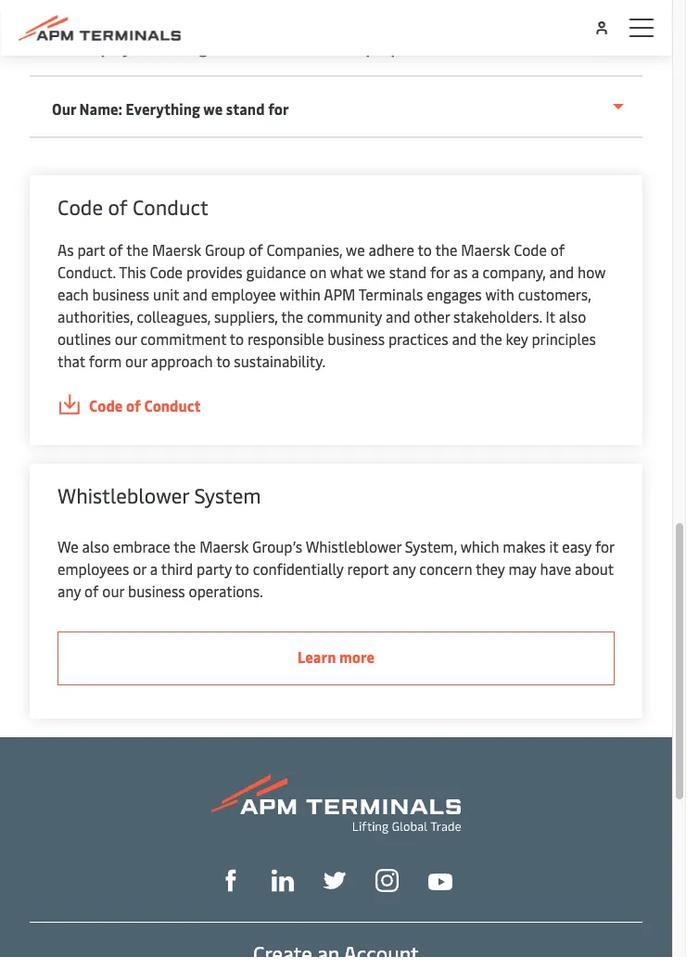 Task type: vqa. For each thing, say whether or not it's contained in the screenshot.
the leftmost 'appointment'
no



Task type: locate. For each thing, give the bounding box(es) containing it.
conduct.
[[58, 262, 116, 282]]

1 vertical spatial stand
[[389, 262, 427, 282]]

1 horizontal spatial a
[[472, 262, 479, 282]]

learn more link
[[58, 632, 615, 686]]

2 our from the top
[[52, 99, 76, 119]]

our
[[52, 38, 76, 58], [52, 99, 76, 119]]

whistleblower
[[58, 482, 189, 509], [306, 536, 402, 556]]

business down the "community"
[[328, 328, 385, 348]]

our for our employees: the right environment for our people
[[52, 38, 76, 58]]

0 vertical spatial a
[[472, 262, 479, 282]]

of down employees
[[85, 581, 99, 601]]

business down this
[[92, 284, 150, 304]]

business
[[92, 284, 150, 304], [328, 328, 385, 348], [128, 581, 185, 601]]

conduct inside code of conduct link
[[144, 395, 201, 415]]

the
[[160, 38, 185, 58]]

to up operations.
[[235, 559, 250, 579]]

1 horizontal spatial any
[[393, 559, 416, 579]]

everything
[[126, 99, 200, 119]]

suppliers,
[[214, 306, 278, 326]]

practices
[[389, 328, 449, 348]]

our name: everything we stand for button
[[30, 77, 643, 138]]

confidentially
[[253, 559, 344, 579]]

it
[[546, 306, 556, 326]]

conduct up the 'group'
[[133, 193, 209, 220]]

1 horizontal spatial also
[[559, 306, 587, 326]]

a right as
[[472, 262, 479, 282]]

have
[[540, 559, 572, 579]]

apm
[[324, 284, 356, 304]]

to
[[418, 239, 432, 259], [230, 328, 244, 348], [216, 351, 231, 371], [235, 559, 250, 579]]

our
[[340, 38, 363, 58], [115, 328, 137, 348], [125, 351, 147, 371], [102, 581, 124, 601]]

a
[[472, 262, 479, 282], [150, 559, 158, 579]]

for left as
[[431, 262, 450, 282]]

shape link
[[220, 868, 242, 892]]

stand inside as part of the maersk group of companies, we adhere to the maersk code of conduct. this code provides guidance on what we stand for as a company, and how each business unit and employee within apm terminals engages with customers, authorities, colleagues, suppliers, the community and other stakeholders.  it also outlines our commitment to responsible business practices and the key principles that form our approach to sustainability.
[[389, 262, 427, 282]]

0 vertical spatial our
[[52, 38, 76, 58]]

for down the environment at the top left of page
[[268, 99, 289, 119]]

maersk up party
[[200, 536, 249, 556]]

0 vertical spatial code of conduct
[[58, 193, 209, 220]]

code of conduct down approach
[[89, 395, 201, 415]]

maersk for code of conduct
[[152, 239, 201, 259]]

we inside dropdown button
[[204, 99, 223, 119]]

0 vertical spatial we
[[204, 99, 223, 119]]

also
[[559, 306, 587, 326], [82, 536, 109, 556]]

2 horizontal spatial we
[[367, 262, 386, 282]]

colleagues,
[[137, 306, 211, 326]]

we
[[204, 99, 223, 119], [346, 239, 365, 259], [367, 262, 386, 282]]

stand down our employees: the right environment for our people
[[226, 99, 265, 119]]

the down stakeholders.
[[480, 328, 503, 348]]

we up what
[[346, 239, 365, 259]]

instagram link
[[376, 868, 399, 892]]

and
[[550, 262, 575, 282], [183, 284, 208, 304], [386, 306, 411, 326], [452, 328, 477, 348]]

approach
[[151, 351, 213, 371]]

to down the suppliers,
[[230, 328, 244, 348]]

1 vertical spatial code of conduct
[[89, 395, 201, 415]]

maersk up provides
[[152, 239, 201, 259]]

we right everything
[[204, 99, 223, 119]]

and down 'terminals'
[[386, 306, 411, 326]]

engages
[[427, 284, 482, 304]]

also right it
[[559, 306, 587, 326]]

the up as
[[436, 239, 458, 259]]

our employees: the right environment for our people
[[52, 38, 413, 58]]

any
[[393, 559, 416, 579], [58, 581, 81, 601]]

for right the environment at the top left of page
[[316, 38, 337, 58]]

companies,
[[267, 239, 343, 259]]

1 vertical spatial we
[[346, 239, 365, 259]]

1 vertical spatial any
[[58, 581, 81, 601]]

with
[[486, 284, 515, 304]]

0 vertical spatial whistleblower
[[58, 482, 189, 509]]

1 horizontal spatial stand
[[389, 262, 427, 282]]

this
[[119, 262, 146, 282]]

our left name:
[[52, 99, 76, 119]]

apmt footer logo image
[[212, 775, 461, 834]]

1 horizontal spatial whistleblower
[[306, 536, 402, 556]]

part
[[77, 239, 105, 259]]

a right or
[[150, 559, 158, 579]]

code
[[58, 193, 103, 220], [514, 239, 547, 259], [150, 262, 183, 282], [89, 395, 123, 415]]

provides
[[186, 262, 243, 282]]

as
[[58, 239, 74, 259]]

community
[[307, 306, 382, 326]]

concern
[[420, 559, 473, 579]]

whistleblower system
[[58, 482, 261, 509]]

on
[[310, 262, 327, 282]]

0 horizontal spatial a
[[150, 559, 158, 579]]

also up employees
[[82, 536, 109, 556]]

report
[[348, 559, 389, 579]]

the up third
[[174, 536, 196, 556]]

principles
[[532, 328, 596, 348]]

0 horizontal spatial stand
[[226, 99, 265, 119]]

guidance
[[246, 262, 306, 282]]

for
[[316, 38, 337, 58], [268, 99, 289, 119], [431, 262, 450, 282], [596, 536, 615, 556]]

conduct
[[133, 193, 209, 220], [144, 395, 201, 415]]

of up customers, at the right
[[551, 239, 565, 259]]

our left employees:
[[52, 38, 76, 58]]

system,
[[405, 536, 457, 556]]

as
[[453, 262, 468, 282]]

0 horizontal spatial we
[[204, 99, 223, 119]]

the
[[126, 239, 149, 259], [436, 239, 458, 259], [281, 306, 304, 326], [480, 328, 503, 348], [174, 536, 196, 556]]

what
[[330, 262, 363, 282]]

1 vertical spatial conduct
[[144, 395, 201, 415]]

any down system,
[[393, 559, 416, 579]]

whistleblower up report
[[306, 536, 402, 556]]

our down employees
[[102, 581, 124, 601]]

sustainability.
[[234, 351, 326, 371]]

2 vertical spatial business
[[128, 581, 185, 601]]

for up about
[[596, 536, 615, 556]]

0 horizontal spatial whistleblower
[[58, 482, 189, 509]]

code inside code of conduct link
[[89, 395, 123, 415]]

our left people
[[340, 38, 363, 58]]

code up unit in the top left of the page
[[150, 262, 183, 282]]

within
[[280, 284, 321, 304]]

or
[[133, 559, 147, 579]]

company,
[[483, 262, 546, 282]]

code down "form"
[[89, 395, 123, 415]]

maersk inside we also embrace the maersk group's whistleblower system, which makes it easy for employees or a third party to confidentially report any concern they may have about any of our business operations.
[[200, 536, 249, 556]]

name:
[[79, 99, 122, 119]]

of
[[108, 193, 128, 220], [109, 239, 123, 259], [249, 239, 263, 259], [551, 239, 565, 259], [126, 395, 141, 415], [85, 581, 99, 601]]

stand
[[226, 99, 265, 119], [389, 262, 427, 282]]

0 horizontal spatial also
[[82, 536, 109, 556]]

of down the 'commitment'
[[126, 395, 141, 415]]

party
[[197, 559, 232, 579]]

how
[[578, 262, 606, 282]]

our inside we also embrace the maersk group's whistleblower system, which makes it easy for employees or a third party to confidentially report any concern they may have about any of our business operations.
[[102, 581, 124, 601]]

maersk
[[152, 239, 201, 259], [461, 239, 511, 259], [200, 536, 249, 556]]

any down employees
[[58, 581, 81, 601]]

we up 'terminals'
[[367, 262, 386, 282]]

group's
[[252, 536, 303, 556]]

which
[[461, 536, 500, 556]]

0 vertical spatial stand
[[226, 99, 265, 119]]

for inside as part of the maersk group of companies, we adhere to the maersk code of conduct. this code provides guidance on what we stand for as a company, and how each business unit and employee within apm terminals engages with customers, authorities, colleagues, suppliers, the community and other stakeholders.  it also outlines our commitment to responsible business practices and the key principles that form our approach to sustainability.
[[431, 262, 450, 282]]

code of conduct
[[58, 193, 209, 220], [89, 395, 201, 415]]

our inside our employees: the right environment for our people dropdown button
[[340, 38, 363, 58]]

code up company,
[[514, 239, 547, 259]]

the up this
[[126, 239, 149, 259]]

employees
[[58, 559, 129, 579]]

easy
[[562, 536, 592, 556]]

1 vertical spatial our
[[52, 99, 76, 119]]

0 vertical spatial also
[[559, 306, 587, 326]]

to right approach
[[216, 351, 231, 371]]

1 vertical spatial also
[[82, 536, 109, 556]]

business down or
[[128, 581, 185, 601]]

1 vertical spatial a
[[150, 559, 158, 579]]

whistleblower up embrace
[[58, 482, 189, 509]]

key
[[506, 328, 528, 348]]

stand down adhere
[[389, 262, 427, 282]]

makes
[[503, 536, 546, 556]]

that
[[58, 351, 85, 371]]

conduct down approach
[[144, 395, 201, 415]]

1 our from the top
[[52, 38, 76, 58]]

code of conduct up part at top left
[[58, 193, 209, 220]]

1 vertical spatial whistleblower
[[306, 536, 402, 556]]



Task type: describe. For each thing, give the bounding box(es) containing it.
also inside as part of the maersk group of companies, we adhere to the maersk code of conduct. this code provides guidance on what we stand for as a company, and how each business unit and employee within apm terminals engages with customers, authorities, colleagues, suppliers, the community and other stakeholders.  it also outlines our commitment to responsible business practices and the key principles that form our approach to sustainability.
[[559, 306, 587, 326]]

2 vertical spatial we
[[367, 262, 386, 282]]

terminals
[[359, 284, 424, 304]]

maersk up as
[[461, 239, 511, 259]]

business inside we also embrace the maersk group's whistleblower system, which makes it easy for employees or a third party to confidentially report any concern they may have about any of our business operations.
[[128, 581, 185, 601]]

twitter image
[[324, 870, 346, 892]]

operations.
[[189, 581, 263, 601]]

right
[[189, 38, 222, 58]]

environment
[[226, 38, 313, 58]]

embrace
[[113, 536, 170, 556]]

system
[[194, 482, 261, 509]]

the up responsible
[[281, 306, 304, 326]]

0 vertical spatial any
[[393, 559, 416, 579]]

and right unit in the top left of the page
[[183, 284, 208, 304]]

customers,
[[518, 284, 592, 304]]

0 vertical spatial business
[[92, 284, 150, 304]]

we
[[58, 536, 78, 556]]

instagram image
[[376, 869, 399, 892]]

to right adhere
[[418, 239, 432, 259]]

linkedin__x28_alt_x29__3_ link
[[272, 868, 294, 892]]

outlines
[[58, 328, 111, 348]]

our employees: the right environment for our people button
[[30, 16, 643, 77]]

commitment
[[141, 328, 227, 348]]

code up part at top left
[[58, 193, 103, 220]]

the inside we also embrace the maersk group's whistleblower system, which makes it easy for employees or a third party to confidentially report any concern they may have about any of our business operations.
[[174, 536, 196, 556]]

1 vertical spatial business
[[328, 328, 385, 348]]

may
[[509, 559, 537, 579]]

people
[[366, 38, 413, 58]]

and up customers, at the right
[[550, 262, 575, 282]]

each
[[58, 284, 89, 304]]

group
[[205, 239, 245, 259]]

of up this
[[108, 193, 128, 220]]

employee
[[211, 284, 276, 304]]

of inside we also embrace the maersk group's whistleblower system, which makes it easy for employees or a third party to confidentially report any concern they may have about any of our business operations.
[[85, 581, 99, 601]]

it
[[550, 536, 559, 556]]

of right part at top left
[[109, 239, 123, 259]]

our for our name: everything we stand for
[[52, 99, 76, 119]]

more
[[340, 647, 375, 667]]

stakeholders.
[[454, 306, 542, 326]]

learn
[[298, 647, 336, 667]]

of up guidance
[[249, 239, 263, 259]]

fill 44 link
[[324, 868, 346, 892]]

you tube link
[[429, 869, 453, 891]]

code of conduct inside code of conduct link
[[89, 395, 201, 415]]

authorities,
[[58, 306, 133, 326]]

employees:
[[79, 38, 158, 58]]

our right "form"
[[125, 351, 147, 371]]

0 horizontal spatial any
[[58, 581, 81, 601]]

form
[[89, 351, 122, 371]]

a inside as part of the maersk group of companies, we adhere to the maersk code of conduct. this code provides guidance on what we stand for as a company, and how each business unit and employee within apm terminals engages with customers, authorities, colleagues, suppliers, the community and other stakeholders.  it also outlines our commitment to responsible business practices and the key principles that form our approach to sustainability.
[[472, 262, 479, 282]]

they
[[476, 559, 505, 579]]

1 horizontal spatial we
[[346, 239, 365, 259]]

responsible
[[248, 328, 324, 348]]

our name: everything we stand for
[[52, 99, 289, 119]]

third
[[161, 559, 193, 579]]

0 vertical spatial conduct
[[133, 193, 209, 220]]

code of conduct link
[[58, 394, 615, 418]]

and down stakeholders.
[[452, 328, 477, 348]]

maersk for whistleblower system
[[200, 536, 249, 556]]

we also embrace the maersk group's whistleblower system, which makes it easy for employees or a third party to confidentially report any concern they may have about any of our business operations.
[[58, 536, 615, 601]]

to inside we also embrace the maersk group's whistleblower system, which makes it easy for employees or a third party to confidentially report any concern they may have about any of our business operations.
[[235, 559, 250, 579]]

facebook image
[[220, 870, 242, 892]]

youtube image
[[429, 874, 453, 891]]

for inside we also embrace the maersk group's whistleblower system, which makes it easy for employees or a third party to confidentially report any concern they may have about any of our business operations.
[[596, 536, 615, 556]]

also inside we also embrace the maersk group's whistleblower system, which makes it easy for employees or a third party to confidentially report any concern they may have about any of our business operations.
[[82, 536, 109, 556]]

whistleblower inside we also embrace the maersk group's whistleblower system, which makes it easy for employees or a third party to confidentially report any concern they may have about any of our business operations.
[[306, 536, 402, 556]]

unit
[[153, 284, 179, 304]]

about
[[575, 559, 614, 579]]

linkedin image
[[272, 870, 294, 892]]

adhere
[[369, 239, 415, 259]]

a inside we also embrace the maersk group's whistleblower system, which makes it easy for employees or a third party to confidentially report any concern they may have about any of our business operations.
[[150, 559, 158, 579]]

learn more
[[298, 647, 375, 667]]

stand inside dropdown button
[[226, 99, 265, 119]]

our up "form"
[[115, 328, 137, 348]]

as part of the maersk group of companies, we adhere to the maersk code of conduct. this code provides guidance on what we stand for as a company, and how each business unit and employee within apm terminals engages with customers, authorities, colleagues, suppliers, the community and other stakeholders.  it also outlines our commitment to responsible business practices and the key principles that form our approach to sustainability.
[[58, 239, 606, 371]]

other
[[414, 306, 450, 326]]



